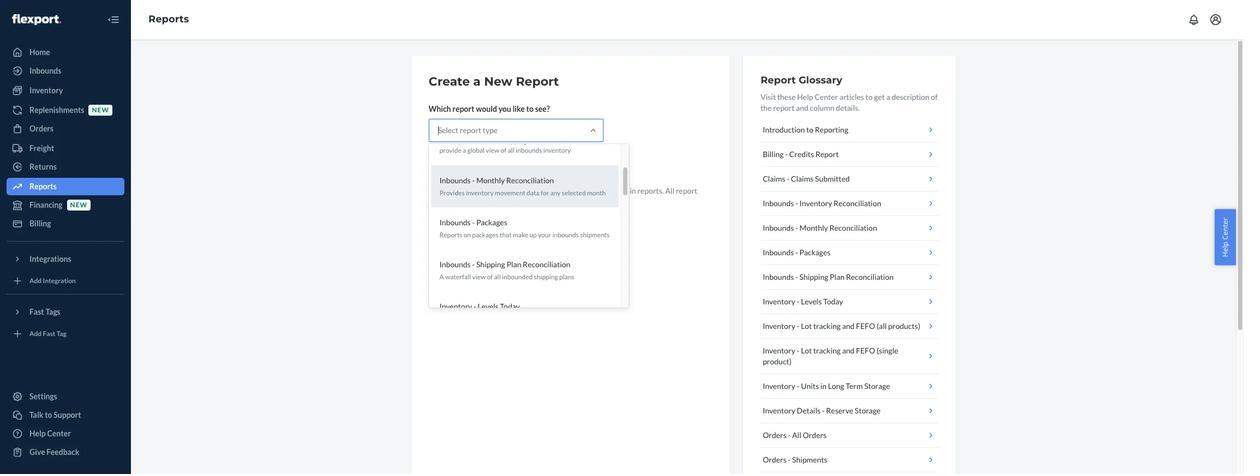 Task type: vqa. For each thing, say whether or not it's contained in the screenshot.
the bottom Available
no



Task type: locate. For each thing, give the bounding box(es) containing it.
inbounds up take
[[440, 175, 471, 185]]

0 horizontal spatial help center
[[29, 429, 71, 438]]

lot
[[801, 321, 812, 331], [801, 346, 812, 355]]

- inside inbounds - inventory reconciliation button
[[795, 199, 798, 208]]

create up which
[[429, 74, 470, 89]]

orders up the freight
[[29, 124, 54, 133]]

0 vertical spatial billing
[[763, 150, 784, 159]]

1 vertical spatial tracking
[[813, 346, 841, 355]]

1 vertical spatial up
[[530, 231, 537, 239]]

1 horizontal spatial reports link
[[148, 13, 189, 25]]

of right global
[[501, 146, 506, 155]]

1 vertical spatial fefo
[[856, 346, 875, 355]]

packages up packages
[[476, 218, 507, 227]]

1 vertical spatial a
[[440, 273, 444, 281]]

2 add from the top
[[29, 330, 42, 338]]

1 horizontal spatial a
[[473, 74, 481, 89]]

fields
[[445, 197, 463, 206]]

inbounds down inbounds - packages
[[763, 272, 794, 282]]

packages for inbounds - packages reports on packages that make up your inbounds shipments
[[476, 218, 507, 227]]

1 vertical spatial all
[[792, 431, 801, 440]]

1 a from the top
[[440, 137, 444, 145]]

1 horizontal spatial all
[[508, 146, 514, 155]]

center
[[815, 92, 838, 101], [1220, 217, 1230, 240], [47, 429, 71, 438]]

a left "new"
[[473, 74, 481, 89]]

today down inbounds - shipping plan reconciliation
[[823, 297, 843, 306]]

inbounds - monthly reconciliation
[[763, 223, 877, 232]]

view inside a rollup of inbounds - shipping plan reconciliation to provide a global view of all inbounds inventory
[[486, 146, 499, 155]]

add left integration
[[29, 277, 42, 285]]

lot up units on the bottom
[[801, 346, 812, 355]]

2 vertical spatial help
[[29, 429, 46, 438]]

2 a from the top
[[440, 273, 444, 281]]

0 vertical spatial shipping
[[502, 137, 527, 145]]

reconciliation down see?
[[542, 137, 583, 145]]

in right are
[[477, 197, 483, 206]]

shipping
[[534, 273, 558, 281]]

reports link
[[148, 13, 189, 25], [7, 178, 124, 195]]

help center link
[[7, 425, 124, 443]]

reports.
[[637, 186, 664, 195]]

1 horizontal spatial inventory
[[543, 146, 571, 155]]

claims down billing - credits report
[[763, 174, 785, 183]]

storage
[[864, 381, 890, 391], [855, 406, 881, 415]]

1 vertical spatial create
[[438, 161, 462, 170]]

talk to support
[[29, 410, 81, 420]]

inventory
[[543, 146, 571, 155], [466, 189, 494, 197]]

1 fefo from the top
[[856, 321, 875, 331]]

up inside inbounds - packages reports on packages that make up your inbounds shipments
[[530, 231, 537, 239]]

inbounds inside inbounds - packages reports on packages that make up your inbounds shipments
[[440, 218, 471, 227]]

inbounds inside a rollup of inbounds - shipping plan reconciliation to provide a global view of all inbounds inventory
[[516, 146, 542, 155]]

storage right term
[[864, 381, 890, 391]]

up left the your
[[530, 231, 537, 239]]

to right talk
[[45, 410, 52, 420]]

be
[[588, 186, 597, 195]]

help inside button
[[1220, 241, 1230, 257]]

- left shipments
[[788, 455, 791, 464]]

1 vertical spatial shipping
[[476, 260, 505, 269]]

inbounds down claims - claims submitted
[[763, 199, 794, 208]]

inventory - lot tracking and fefo (single product)
[[763, 346, 898, 366]]

and down inventory - lot tracking and fefo (all products) button
[[842, 346, 855, 355]]

and left column
[[796, 103, 809, 112]]

2 vertical spatial new
[[70, 201, 87, 209]]

levels down inbounds - shipping plan reconciliation
[[801, 297, 822, 306]]

integrations button
[[7, 250, 124, 268]]

lot up 'inventory - lot tracking and fefo (single product)'
[[801, 321, 812, 331]]

reports
[[148, 13, 189, 25], [29, 182, 57, 191], [440, 231, 462, 239]]

freight
[[29, 144, 54, 153]]

1 horizontal spatial new
[[92, 106, 109, 114]]

create a new report
[[429, 74, 559, 89]]

today down inbounded
[[500, 302, 520, 311]]

plan inside "button"
[[830, 272, 845, 282]]

up inside it may take up to 2 hours for new information to be reflected in reports. all report time fields are in universal time (utc).
[[467, 186, 475, 195]]

1 horizontal spatial today
[[823, 297, 843, 306]]

new inside it may take up to 2 hours for new information to be reflected in reports. all report time fields are in universal time (utc).
[[523, 186, 537, 195]]

tracking for (all
[[813, 321, 841, 331]]

all up orders - shipments
[[792, 431, 801, 440]]

0 horizontal spatial all
[[665, 186, 674, 195]]

1 horizontal spatial monthly
[[800, 223, 828, 232]]

0 vertical spatial new
[[92, 106, 109, 114]]

- down you
[[499, 137, 501, 145]]

0 horizontal spatial a
[[463, 146, 466, 155]]

1 horizontal spatial help
[[797, 92, 813, 101]]

shipping inside "button"
[[800, 272, 828, 282]]

0 vertical spatial create
[[429, 74, 470, 89]]

billing down introduction
[[763, 150, 784, 159]]

0 vertical spatial center
[[815, 92, 838, 101]]

details.
[[836, 103, 860, 112]]

2 vertical spatial and
[[842, 346, 855, 355]]

add fast tag link
[[7, 325, 124, 343]]

tag
[[57, 330, 67, 338]]

shipments
[[792, 455, 827, 464]]

2 vertical spatial reports
[[440, 231, 462, 239]]

all inside button
[[792, 431, 801, 440]]

- right details
[[822, 406, 825, 415]]

1 vertical spatial help
[[1220, 241, 1230, 257]]

inventory link
[[7, 82, 124, 99]]

0 horizontal spatial new
[[70, 201, 87, 209]]

- down claims - claims submitted
[[795, 199, 798, 208]]

of inside visit these help center articles to get a description of the report and column details.
[[931, 92, 938, 101]]

report for which report would you like to see?
[[452, 104, 474, 113]]

1 horizontal spatial in
[[630, 186, 636, 195]]

0 horizontal spatial claims
[[763, 174, 785, 183]]

packages inside button
[[800, 248, 831, 257]]

inventory up information
[[543, 146, 571, 155]]

integrations
[[29, 254, 71, 264]]

close navigation image
[[107, 13, 120, 26]]

inbounds right the your
[[552, 231, 579, 239]]

storage right reserve
[[855, 406, 881, 415]]

- inside a rollup of inbounds - shipping plan reconciliation to provide a global view of all inbounds inventory
[[499, 137, 501, 145]]

- down packages
[[472, 260, 475, 269]]

1 vertical spatial all
[[494, 273, 501, 281]]

a
[[473, 74, 481, 89], [886, 92, 890, 101], [463, 146, 466, 155]]

all left inbounded
[[494, 273, 501, 281]]

2 vertical spatial plan
[[830, 272, 845, 282]]

settings
[[29, 392, 57, 401]]

1 vertical spatial and
[[842, 321, 855, 331]]

- inside inbounds - packages reports on packages that make up your inbounds shipments
[[472, 218, 475, 227]]

time
[[429, 197, 444, 206]]

inventory - levels today down waterfall
[[440, 302, 520, 311]]

home link
[[7, 44, 124, 61]]

view right waterfall
[[472, 273, 486, 281]]

inbounds for inbounds - inventory reconciliation
[[763, 199, 794, 208]]

- up orders - shipments
[[788, 431, 791, 440]]

0 vertical spatial reports
[[148, 13, 189, 25]]

inbounds - shipping plan reconciliation
[[763, 272, 894, 282]]

today
[[823, 297, 843, 306], [500, 302, 520, 311]]

report down reporting
[[815, 150, 839, 159]]

1 horizontal spatial center
[[815, 92, 838, 101]]

1 claims from the left
[[763, 174, 785, 183]]

to inside introduction to reporting button
[[806, 125, 814, 134]]

all right global
[[508, 146, 514, 155]]

2 vertical spatial in
[[820, 381, 827, 391]]

a left rollup
[[440, 137, 444, 145]]

reconciliation down claims - claims submitted button
[[834, 199, 881, 208]]

inbounds inside inbounds - shipping plan reconciliation a waterfall view of all inbounded shipping plans
[[440, 260, 471, 269]]

fast left tags
[[29, 307, 44, 316]]

inbounds inside inbounds - inventory reconciliation button
[[763, 199, 794, 208]]

fefo inside 'inventory - lot tracking and fefo (single product)'
[[856, 346, 875, 355]]

inbounds - inventory reconciliation
[[763, 199, 881, 208]]

fast left tag
[[43, 330, 55, 338]]

inbounds - monthly reconciliation button
[[761, 216, 938, 241]]

1 horizontal spatial billing
[[763, 150, 784, 159]]

0 horizontal spatial all
[[494, 273, 501, 281]]

0 vertical spatial fast
[[29, 307, 44, 316]]

orders for orders - shipments
[[763, 455, 787, 464]]

1 horizontal spatial help center
[[1220, 217, 1230, 257]]

fefo left '(all'
[[856, 321, 875, 331]]

1 horizontal spatial packages
[[800, 248, 831, 257]]

tracking inside 'inventory - lot tracking and fefo (single product)'
[[813, 346, 841, 355]]

1 vertical spatial add
[[29, 330, 42, 338]]

to inside the talk to support button
[[45, 410, 52, 420]]

of
[[931, 92, 938, 101], [463, 137, 469, 145], [501, 146, 506, 155], [487, 273, 493, 281]]

inbounds
[[516, 146, 542, 155], [552, 231, 579, 239]]

0 vertical spatial monthly
[[476, 175, 505, 185]]

0 horizontal spatial inventory - levels today
[[440, 302, 520, 311]]

in left "reports."
[[630, 186, 636, 195]]

inventory inside 'link'
[[29, 86, 63, 95]]

information
[[539, 186, 578, 195]]

0 vertical spatial all
[[508, 146, 514, 155]]

packages down inbounds - monthly reconciliation
[[800, 248, 831, 257]]

inbounds inside inbounds - monthly reconciliation button
[[763, 223, 794, 232]]

report inside button
[[815, 150, 839, 159]]

0 vertical spatial fefo
[[856, 321, 875, 331]]

1 vertical spatial view
[[472, 273, 486, 281]]

2 horizontal spatial report
[[815, 150, 839, 159]]

monthly inside the inbounds - monthly reconciliation provides inventory movement data for any selected month
[[476, 175, 505, 185]]

fast tags button
[[7, 303, 124, 321]]

help inside visit these help center articles to get a description of the report and column details.
[[797, 92, 813, 101]]

1 horizontal spatial levels
[[801, 297, 822, 306]]

inbounds up the inbounds - monthly reconciliation provides inventory movement data for any selected month at left top
[[516, 146, 542, 155]]

0 vertical spatial add
[[29, 277, 42, 285]]

to left get
[[866, 92, 873, 101]]

orders - shipments
[[763, 455, 827, 464]]

- up 'inventory - lot tracking and fefo (single product)'
[[797, 321, 800, 331]]

0 horizontal spatial packages
[[476, 218, 507, 227]]

1 vertical spatial new
[[523, 186, 537, 195]]

0 vertical spatial a
[[440, 137, 444, 145]]

view
[[486, 146, 499, 155], [472, 273, 486, 281]]

a right get
[[886, 92, 890, 101]]

inbounds
[[29, 66, 61, 75], [471, 137, 497, 145], [440, 175, 471, 185], [763, 199, 794, 208], [440, 218, 471, 227], [763, 223, 794, 232], [763, 248, 794, 257], [440, 260, 471, 269], [763, 272, 794, 282]]

help inside "link"
[[29, 429, 46, 438]]

shipping inside inbounds - shipping plan reconciliation a waterfall view of all inbounded shipping plans
[[476, 260, 505, 269]]

tracking up 'inventory - lot tracking and fefo (single product)'
[[813, 321, 841, 331]]

waterfall
[[445, 273, 471, 281]]

reports inside inbounds - packages reports on packages that make up your inbounds shipments
[[440, 231, 462, 239]]

0 horizontal spatial up
[[467, 186, 475, 195]]

2 fefo from the top
[[856, 346, 875, 355]]

inventory up are
[[466, 189, 494, 197]]

add for add integration
[[29, 277, 42, 285]]

1 lot from the top
[[801, 321, 812, 331]]

1 horizontal spatial all
[[792, 431, 801, 440]]

for inside it may take up to 2 hours for new information to be reflected in reports. all report time fields are in universal time (utc).
[[512, 186, 522, 195]]

0 vertical spatial help center
[[1220, 217, 1230, 257]]

2 claims from the left
[[791, 174, 814, 183]]

report up the these
[[761, 74, 796, 86]]

inbounds for inbounds - shipping plan reconciliation
[[763, 272, 794, 282]]

create inside "button"
[[438, 161, 462, 170]]

- left the credits
[[785, 150, 788, 159]]

2 horizontal spatial in
[[820, 381, 827, 391]]

inventory
[[29, 86, 63, 95], [800, 199, 832, 208], [763, 297, 795, 306], [440, 302, 472, 311], [763, 321, 795, 331], [763, 346, 795, 355], [763, 381, 795, 391], [763, 406, 795, 415]]

0 horizontal spatial today
[[500, 302, 520, 311]]

- left units on the bottom
[[797, 381, 800, 391]]

tracking
[[813, 321, 841, 331], [813, 346, 841, 355]]

0 horizontal spatial monthly
[[476, 175, 505, 185]]

selected
[[562, 189, 586, 197]]

- inside inbounds - monthly reconciliation button
[[795, 223, 798, 232]]

for
[[512, 186, 522, 195], [541, 189, 549, 197]]

packages inside inbounds - packages reports on packages that make up your inbounds shipments
[[476, 218, 507, 227]]

create for create report
[[438, 161, 462, 170]]

0 vertical spatial packages
[[476, 218, 507, 227]]

and inside visit these help center articles to get a description of the report and column details.
[[796, 103, 809, 112]]

report down global
[[463, 161, 485, 170]]

monthly for inbounds - monthly reconciliation provides inventory movement data for any selected month
[[476, 175, 505, 185]]

reconciliation
[[542, 137, 583, 145], [506, 175, 554, 185], [834, 199, 881, 208], [830, 223, 877, 232], [523, 260, 570, 269], [846, 272, 894, 282]]

1 vertical spatial help center
[[29, 429, 71, 438]]

your
[[538, 231, 551, 239]]

a inside a rollup of inbounds - shipping plan reconciliation to provide a global view of all inbounds inventory
[[440, 137, 444, 145]]

inbounds down home
[[29, 66, 61, 75]]

0 horizontal spatial levels
[[478, 302, 499, 311]]

give feedback
[[29, 447, 79, 457]]

1 vertical spatial reports link
[[7, 178, 124, 195]]

reserve
[[826, 406, 853, 415]]

1 vertical spatial a
[[886, 92, 890, 101]]

inventory - levels today down inbounds - shipping plan reconciliation
[[763, 297, 843, 306]]

1 horizontal spatial plan
[[528, 137, 541, 145]]

inbounds up waterfall
[[440, 260, 471, 269]]

1 add from the top
[[29, 277, 42, 285]]

report
[[516, 74, 559, 89], [761, 74, 796, 86], [815, 150, 839, 159]]

feedback
[[47, 447, 79, 457]]

financing
[[29, 200, 63, 210]]

0 vertical spatial in
[[630, 186, 636, 195]]

claims
[[763, 174, 785, 183], [791, 174, 814, 183]]

create down provide
[[438, 161, 462, 170]]

universal
[[485, 197, 516, 206]]

plan inside a rollup of inbounds - shipping plan reconciliation to provide a global view of all inbounds inventory
[[528, 137, 541, 145]]

to left the 2
[[477, 186, 484, 195]]

plan inside inbounds - shipping plan reconciliation a waterfall view of all inbounded shipping plans
[[507, 260, 521, 269]]

0 horizontal spatial inbounds
[[516, 146, 542, 155]]

- down inbounds - shipping plan reconciliation
[[797, 297, 800, 306]]

new for replenishments
[[92, 106, 109, 114]]

levels down inbounds - shipping plan reconciliation a waterfall view of all inbounded shipping plans
[[478, 302, 499, 311]]

add for add fast tag
[[29, 330, 42, 338]]

1 vertical spatial center
[[1220, 217, 1230, 240]]

today inside button
[[823, 297, 843, 306]]

claims - claims submitted button
[[761, 167, 938, 192]]

1 vertical spatial reports
[[29, 182, 57, 191]]

2 horizontal spatial reports
[[440, 231, 462, 239]]

introduction to reporting
[[763, 125, 848, 134]]

2 vertical spatial a
[[463, 146, 466, 155]]

2 lot from the top
[[801, 346, 812, 355]]

tracking for (single
[[813, 346, 841, 355]]

view inside inbounds - shipping plan reconciliation a waterfall view of all inbounded shipping plans
[[472, 273, 486, 281]]

billing inside button
[[763, 150, 784, 159]]

in inside button
[[820, 381, 827, 391]]

these
[[777, 92, 796, 101]]

0 horizontal spatial reports link
[[7, 178, 124, 195]]

inbounds inside the inbounds - monthly reconciliation provides inventory movement data for any selected month
[[440, 175, 471, 185]]

for up time
[[512, 186, 522, 195]]

2 vertical spatial shipping
[[800, 272, 828, 282]]

create
[[429, 74, 470, 89], [438, 161, 462, 170]]

monthly inside button
[[800, 223, 828, 232]]

2 horizontal spatial new
[[523, 186, 537, 195]]

- inside inventory - lot tracking and fefo (all products) button
[[797, 321, 800, 331]]

1 horizontal spatial inventory - levels today
[[763, 297, 843, 306]]

view right global
[[486, 146, 499, 155]]

1 vertical spatial monthly
[[800, 223, 828, 232]]

inventory - units in long term storage button
[[761, 374, 938, 399]]

tags
[[46, 307, 60, 316]]

shipping down inbounds - packages
[[800, 272, 828, 282]]

0 vertical spatial up
[[467, 186, 475, 195]]

report inside it may take up to 2 hours for new information to be reflected in reports. all report time fields are in universal time (utc).
[[676, 186, 697, 195]]

1 vertical spatial lot
[[801, 346, 812, 355]]

shipping for inbounds - shipping plan reconciliation a waterfall view of all inbounded shipping plans
[[476, 260, 505, 269]]

inbounds - shipping plan reconciliation a waterfall view of all inbounded shipping plans
[[440, 260, 574, 281]]

report inside visit these help center articles to get a description of the report and column details.
[[773, 103, 795, 112]]

movement
[[495, 189, 525, 197]]

shipping
[[502, 137, 527, 145], [476, 260, 505, 269], [800, 272, 828, 282]]

all
[[665, 186, 674, 195], [792, 431, 801, 440]]

inbounds link
[[7, 62, 124, 80]]

0 horizontal spatial billing
[[29, 219, 51, 228]]

new up time
[[523, 186, 537, 195]]

- down inbounds - packages
[[795, 272, 798, 282]]

all right "reports."
[[665, 186, 674, 195]]

2 vertical spatial center
[[47, 429, 71, 438]]

report down the these
[[773, 103, 795, 112]]

product)
[[763, 357, 792, 366]]

and
[[796, 103, 809, 112], [842, 321, 855, 331], [842, 346, 855, 355]]

a
[[440, 137, 444, 145], [440, 273, 444, 281]]

inventory inside 'inventory - lot tracking and fefo (single product)'
[[763, 346, 795, 355]]

and inside 'inventory - lot tracking and fefo (single product)'
[[842, 346, 855, 355]]

1 vertical spatial in
[[477, 197, 483, 206]]

and down inventory - levels today button
[[842, 321, 855, 331]]

shipping up inbounded
[[476, 260, 505, 269]]

orders inside "link"
[[29, 124, 54, 133]]

- inside 'inventory - lot tracking and fefo (single product)'
[[797, 346, 800, 355]]

fefo for (all
[[856, 321, 875, 331]]

report up select report type
[[452, 104, 474, 113]]

of left inbounded
[[487, 273, 493, 281]]

fefo
[[856, 321, 875, 331], [856, 346, 875, 355]]

inbounds inside inbounds - shipping plan reconciliation "button"
[[763, 272, 794, 282]]

of right description
[[931, 92, 938, 101]]

1 horizontal spatial claims
[[791, 174, 814, 183]]

to inside visit these help center articles to get a description of the report and column details.
[[866, 92, 873, 101]]

talk
[[29, 410, 43, 420]]

- up packages
[[472, 218, 475, 227]]

inbounds up global
[[471, 137, 497, 145]]

1 vertical spatial inbounds
[[552, 231, 579, 239]]

- down 'create report'
[[472, 175, 475, 185]]

fast inside dropdown button
[[29, 307, 44, 316]]

report inside "button"
[[463, 161, 485, 170]]

0 vertical spatial reports link
[[148, 13, 189, 25]]

orders - shipments button
[[761, 448, 938, 473]]

0 vertical spatial help
[[797, 92, 813, 101]]

(all
[[877, 321, 887, 331]]

to left reporting
[[806, 125, 814, 134]]

- down inbounds - monthly reconciliation
[[795, 248, 798, 257]]

inbounds inside button
[[763, 248, 794, 257]]

packages for inbounds - packages
[[800, 248, 831, 257]]

report for create report
[[463, 161, 485, 170]]

and for inventory - lot tracking and fefo (single product)
[[842, 346, 855, 355]]

report right "reports."
[[676, 186, 697, 195]]

to up be
[[584, 137, 590, 145]]

1 horizontal spatial up
[[530, 231, 537, 239]]

2 tracking from the top
[[813, 346, 841, 355]]

orders for orders - all orders
[[763, 431, 787, 440]]

- up inbounds - packages
[[795, 223, 798, 232]]

plan down the inbounds - packages button
[[830, 272, 845, 282]]

0 vertical spatial and
[[796, 103, 809, 112]]

type
[[483, 126, 498, 135]]

monthly
[[476, 175, 505, 185], [800, 223, 828, 232]]

credits
[[789, 150, 814, 159]]

orders up orders - shipments
[[763, 431, 787, 440]]

1 tracking from the top
[[813, 321, 841, 331]]

0 vertical spatial view
[[486, 146, 499, 155]]

add down fast tags
[[29, 330, 42, 338]]

report left the type
[[460, 126, 481, 135]]

plan up inbounded
[[507, 260, 521, 269]]

a left global
[[463, 146, 466, 155]]

inbounds for inbounds - monthly reconciliation
[[763, 223, 794, 232]]

2 horizontal spatial center
[[1220, 217, 1230, 240]]

shipping down like
[[502, 137, 527, 145]]

monthly up the 2
[[476, 175, 505, 185]]

up
[[467, 186, 475, 195], [530, 231, 537, 239]]

2 horizontal spatial plan
[[830, 272, 845, 282]]

fefo left '(single'
[[856, 346, 875, 355]]

lot inside 'inventory - lot tracking and fefo (single product)'
[[801, 346, 812, 355]]

0 horizontal spatial plan
[[507, 260, 521, 269]]

inbounds - packages button
[[761, 241, 938, 265]]

inbounds for inbounds
[[29, 66, 61, 75]]

1 vertical spatial packages
[[800, 248, 831, 257]]

new up billing link
[[70, 201, 87, 209]]

reconciliation down the inbounds - packages button
[[846, 272, 894, 282]]

- up inventory - units in long term storage
[[797, 346, 800, 355]]

orders down orders - all orders
[[763, 455, 787, 464]]

0 vertical spatial inventory
[[543, 146, 571, 155]]

report for select report type
[[460, 126, 481, 135]]

billing down financing
[[29, 219, 51, 228]]



Task type: describe. For each thing, give the bounding box(es) containing it.
support
[[54, 410, 81, 420]]

which report would you like to see?
[[429, 104, 550, 113]]

lot for inventory - lot tracking and fefo (all products)
[[801, 321, 812, 331]]

any
[[550, 189, 561, 197]]

plan for inbounds - shipping plan reconciliation a waterfall view of all inbounded shipping plans
[[507, 260, 521, 269]]

reconciliation down inbounds - inventory reconciliation button
[[830, 223, 877, 232]]

select report type
[[438, 126, 498, 135]]

claims - claims submitted
[[763, 174, 850, 183]]

lot for inventory - lot tracking and fefo (single product)
[[801, 346, 812, 355]]

plans
[[559, 273, 574, 281]]

a inside a rollup of inbounds - shipping plan reconciliation to provide a global view of all inbounds inventory
[[463, 146, 466, 155]]

create report button
[[429, 155, 495, 177]]

inbounds - shipping plan reconciliation button
[[761, 265, 938, 290]]

0 vertical spatial a
[[473, 74, 481, 89]]

home
[[29, 47, 50, 57]]

select
[[438, 126, 458, 135]]

articles
[[840, 92, 864, 101]]

inbounds inside inbounds - packages reports on packages that make up your inbounds shipments
[[552, 231, 579, 239]]

products)
[[888, 321, 920, 331]]

inventory inside a rollup of inbounds - shipping plan reconciliation to provide a global view of all inbounds inventory
[[543, 146, 571, 155]]

freight link
[[7, 140, 124, 157]]

inbounds for inbounds - shipping plan reconciliation a waterfall view of all inbounded shipping plans
[[440, 260, 471, 269]]

reconciliation inside the inbounds - monthly reconciliation provides inventory movement data for any selected month
[[506, 175, 554, 185]]

fast tags
[[29, 307, 60, 316]]

time
[[518, 197, 535, 206]]

for inside the inbounds - monthly reconciliation provides inventory movement data for any selected month
[[541, 189, 549, 197]]

all inside inbounds - shipping plan reconciliation a waterfall view of all inbounded shipping plans
[[494, 273, 501, 281]]

inventory details - reserve storage button
[[761, 399, 938, 423]]

levels inside button
[[801, 297, 822, 306]]

- inside the inbounds - monthly reconciliation provides inventory movement data for any selected month
[[472, 175, 475, 185]]

create report
[[438, 161, 485, 170]]

and for inventory - lot tracking and fefo (all products)
[[842, 321, 855, 331]]

details
[[797, 406, 821, 415]]

(single
[[877, 346, 898, 355]]

- inside inbounds - shipping plan reconciliation a waterfall view of all inbounded shipping plans
[[472, 260, 475, 269]]

inventory - levels today button
[[761, 290, 938, 314]]

center inside visit these help center articles to get a description of the report and column details.
[[815, 92, 838, 101]]

inventory details - reserve storage
[[763, 406, 881, 415]]

reconciliation inside a rollup of inbounds - shipping plan reconciliation to provide a global view of all inbounds inventory
[[542, 137, 583, 145]]

center inside the help center "link"
[[47, 429, 71, 438]]

a rollup of inbounds - shipping plan reconciliation to provide a global view of all inbounds inventory
[[440, 137, 590, 155]]

data
[[527, 189, 539, 197]]

report for billing - credits report
[[815, 150, 839, 159]]

reconciliation inside "button"
[[846, 272, 894, 282]]

help center inside button
[[1220, 217, 1230, 257]]

reflected
[[598, 186, 628, 195]]

- inside claims - claims submitted button
[[787, 174, 790, 183]]

shipments
[[580, 231, 610, 239]]

billing for billing
[[29, 219, 51, 228]]

- inside "inventory details - reserve storage" button
[[822, 406, 825, 415]]

reporting
[[815, 125, 848, 134]]

it
[[429, 186, 434, 195]]

report for create a new report
[[516, 74, 559, 89]]

it may take up to 2 hours for new information to be reflected in reports. all report time fields are in universal time (utc).
[[429, 186, 697, 206]]

help center inside "link"
[[29, 429, 71, 438]]

- inside the orders - shipments button
[[788, 455, 791, 464]]

shipping for inbounds - shipping plan reconciliation
[[800, 272, 828, 282]]

1 vertical spatial fast
[[43, 330, 55, 338]]

plan for inbounds - shipping plan reconciliation
[[830, 272, 845, 282]]

report glossary
[[761, 74, 842, 86]]

1 vertical spatial storage
[[855, 406, 881, 415]]

1 horizontal spatial report
[[761, 74, 796, 86]]

inbounds for inbounds - monthly reconciliation provides inventory movement data for any selected month
[[440, 175, 471, 185]]

all inside it may take up to 2 hours for new information to be reflected in reports. all report time fields are in universal time (utc).
[[665, 186, 674, 195]]

may
[[435, 186, 449, 195]]

0 horizontal spatial in
[[477, 197, 483, 206]]

new for financing
[[70, 201, 87, 209]]

all inside a rollup of inbounds - shipping plan reconciliation to provide a global view of all inbounds inventory
[[508, 146, 514, 155]]

- inside inbounds - shipping plan reconciliation "button"
[[795, 272, 798, 282]]

open account menu image
[[1209, 13, 1222, 26]]

create for create a new report
[[429, 74, 470, 89]]

inbounds - inventory reconciliation button
[[761, 192, 938, 216]]

inbounds for inbounds - packages
[[763, 248, 794, 257]]

orders link
[[7, 120, 124, 138]]

which
[[429, 104, 451, 113]]

billing - credits report
[[763, 150, 839, 159]]

inventory inside the inbounds - monthly reconciliation provides inventory movement data for any selected month
[[466, 189, 494, 197]]

inbounds - packages
[[763, 248, 831, 257]]

1 horizontal spatial reports
[[148, 13, 189, 25]]

fefo for (single
[[856, 346, 875, 355]]

inbounds - monthly reconciliation provides inventory movement data for any selected month
[[440, 175, 606, 197]]

flexport logo image
[[12, 14, 61, 25]]

to right like
[[526, 104, 534, 113]]

add integration link
[[7, 272, 124, 290]]

inventory - lot tracking and fefo (all products)
[[763, 321, 920, 331]]

packages
[[472, 231, 499, 239]]

hours
[[491, 186, 510, 195]]

center inside help center button
[[1220, 217, 1230, 240]]

make
[[513, 231, 528, 239]]

are
[[465, 197, 476, 206]]

- inside inventory - levels today button
[[797, 297, 800, 306]]

you
[[499, 104, 511, 113]]

inbounds inside a rollup of inbounds - shipping plan reconciliation to provide a global view of all inbounds inventory
[[471, 137, 497, 145]]

monthly for inbounds - monthly reconciliation
[[800, 223, 828, 232]]

get
[[874, 92, 885, 101]]

shipping inside a rollup of inbounds - shipping plan reconciliation to provide a global view of all inbounds inventory
[[502, 137, 527, 145]]

to inside a rollup of inbounds - shipping plan reconciliation to provide a global view of all inbounds inventory
[[584, 137, 590, 145]]

description
[[892, 92, 929, 101]]

returns link
[[7, 158, 124, 176]]

2
[[485, 186, 490, 195]]

provides
[[440, 189, 465, 197]]

rollup
[[445, 137, 462, 145]]

of down select report type
[[463, 137, 469, 145]]

take
[[451, 186, 465, 195]]

units
[[801, 381, 819, 391]]

month
[[587, 189, 606, 197]]

inbounded
[[502, 273, 533, 281]]

billing for billing - credits report
[[763, 150, 784, 159]]

- inside the inbounds - packages button
[[795, 248, 798, 257]]

orders for orders
[[29, 124, 54, 133]]

orders - all orders button
[[761, 423, 938, 448]]

provide
[[440, 146, 461, 155]]

visit these help center articles to get a description of the report and column details.
[[761, 92, 938, 112]]

inventory - levels today inside button
[[763, 297, 843, 306]]

a inside inbounds - shipping plan reconciliation a waterfall view of all inbounded shipping plans
[[440, 273, 444, 281]]

open notifications image
[[1187, 13, 1200, 26]]

term
[[846, 381, 863, 391]]

give feedback button
[[7, 444, 124, 461]]

- inside the inventory - units in long term storage button
[[797, 381, 800, 391]]

0 horizontal spatial reports
[[29, 182, 57, 191]]

reconciliation inside inbounds - shipping plan reconciliation a waterfall view of all inbounded shipping plans
[[523, 260, 570, 269]]

add integration
[[29, 277, 76, 285]]

visit
[[761, 92, 776, 101]]

- down inbounds - shipping plan reconciliation a waterfall view of all inbounded shipping plans
[[474, 302, 476, 311]]

column
[[810, 103, 835, 112]]

to left be
[[580, 186, 587, 195]]

glossary
[[799, 74, 842, 86]]

inbounds for inbounds - packages reports on packages that make up your inbounds shipments
[[440, 218, 471, 227]]

settings link
[[7, 388, 124, 405]]

- inside orders - all orders button
[[788, 431, 791, 440]]

integration
[[43, 277, 76, 285]]

introduction to reporting button
[[761, 118, 938, 142]]

0 vertical spatial storage
[[864, 381, 890, 391]]

of inside inbounds - shipping plan reconciliation a waterfall view of all inbounded shipping plans
[[487, 273, 493, 281]]

a inside visit these help center articles to get a description of the report and column details.
[[886, 92, 890, 101]]

orders up shipments
[[803, 431, 827, 440]]

see?
[[535, 104, 550, 113]]

- inside billing - credits report button
[[785, 150, 788, 159]]

submitted
[[815, 174, 850, 183]]

introduction
[[763, 125, 805, 134]]

like
[[513, 104, 525, 113]]

that
[[500, 231, 512, 239]]

on
[[464, 231, 471, 239]]

billing - credits report button
[[761, 142, 938, 167]]



